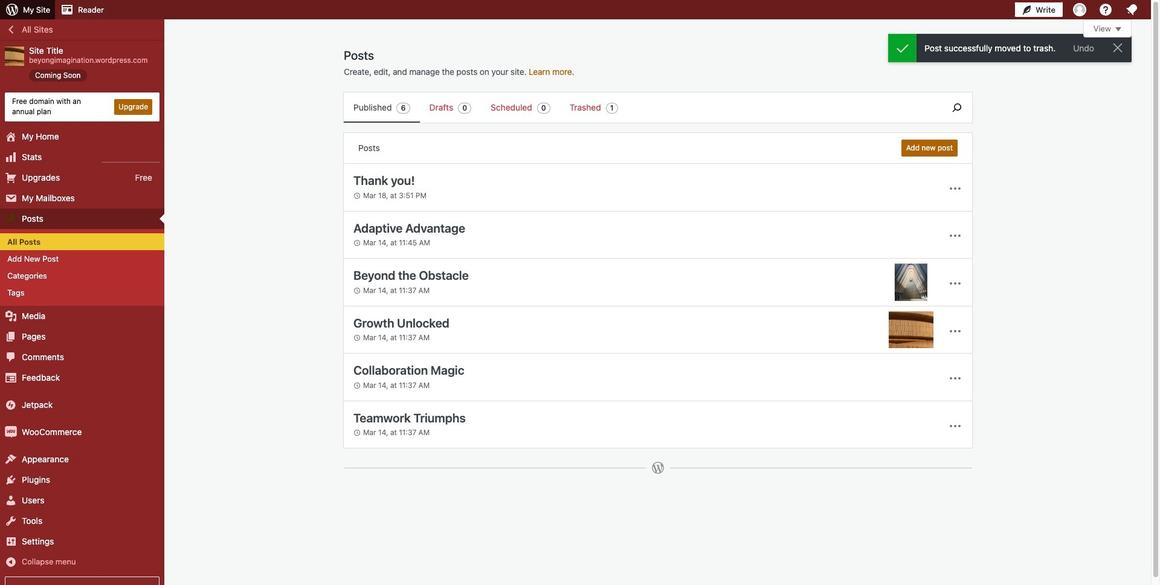 Task type: vqa. For each thing, say whether or not it's contained in the screenshot.
tools
no



Task type: locate. For each thing, give the bounding box(es) containing it.
toggle menu image
[[948, 276, 963, 291], [948, 324, 963, 338], [948, 371, 963, 386]]

menu
[[344, 92, 936, 123]]

1 vertical spatial toggle menu image
[[948, 229, 963, 243]]

3 toggle menu image from the top
[[948, 371, 963, 386]]

2 vertical spatial toggle menu image
[[948, 419, 963, 433]]

None search field
[[942, 92, 972, 123]]

1 vertical spatial img image
[[5, 426, 17, 438]]

0 vertical spatial img image
[[5, 399, 17, 411]]

2 vertical spatial toggle menu image
[[948, 371, 963, 386]]

0 vertical spatial toggle menu image
[[948, 181, 963, 196]]

dismiss image
[[1111, 40, 1125, 55]]

main content
[[343, 19, 1132, 487]]

toggle menu image
[[948, 181, 963, 196], [948, 229, 963, 243], [948, 419, 963, 433]]

notice status
[[889, 34, 1132, 62]]

0 vertical spatial toggle menu image
[[948, 276, 963, 291]]

closed image
[[1116, 27, 1122, 31]]

1 vertical spatial toggle menu image
[[948, 324, 963, 338]]

manage your notifications image
[[1125, 2, 1139, 17]]

1 toggle menu image from the top
[[948, 276, 963, 291]]

1 toggle menu image from the top
[[948, 181, 963, 196]]

img image
[[5, 399, 17, 411], [5, 426, 17, 438]]

help image
[[1099, 2, 1113, 17]]



Task type: describe. For each thing, give the bounding box(es) containing it.
3 toggle menu image from the top
[[948, 419, 963, 433]]

2 toggle menu image from the top
[[948, 324, 963, 338]]

highest hourly views 0 image
[[102, 154, 160, 162]]

2 img image from the top
[[5, 426, 17, 438]]

my profile image
[[1073, 3, 1087, 16]]

1 img image from the top
[[5, 399, 17, 411]]

open search image
[[942, 100, 972, 115]]

2 toggle menu image from the top
[[948, 229, 963, 243]]



